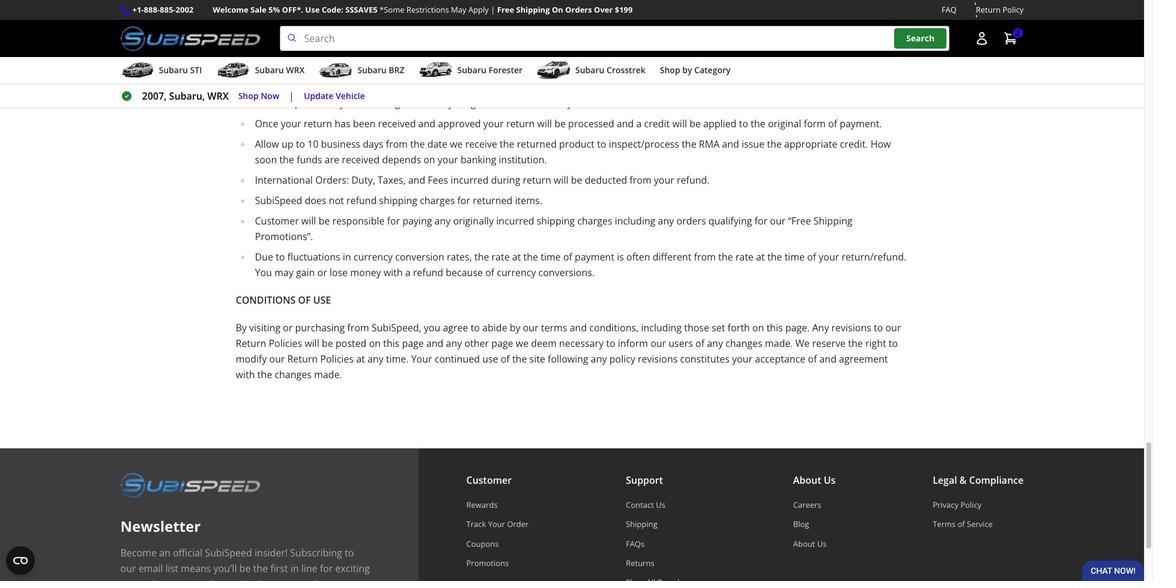 Task type: vqa. For each thing, say whether or not it's contained in the screenshot.
different
yes



Task type: describe. For each thing, give the bounding box(es) containing it.
for up originally
[[458, 194, 471, 207]]

0 vertical spatial us
[[824, 474, 836, 487]]

does
[[305, 194, 327, 207]]

will up credit
[[656, 97, 670, 110]]

days inside allow up to 10 business days from the date we receive the returned product to inspect/process the rma and issue the appropriate credit. how soon the funds are received depends on your banking institution.
[[363, 138, 384, 151]]

1 horizontal spatial a
[[637, 117, 642, 130]]

contact us
[[626, 500, 666, 511]]

our right modify
[[269, 353, 285, 366]]

any down set at the bottom of page
[[707, 337, 724, 350]]

a subaru forester thumbnail image image
[[419, 61, 453, 79]]

payment
[[575, 251, 615, 264]]

brz
[[389, 64, 405, 76]]

1 horizontal spatial your
[[488, 519, 505, 530]]

because
[[446, 266, 483, 280]]

blog link
[[794, 519, 836, 530]]

not
[[329, 194, 344, 207]]

your up up
[[281, 117, 301, 130]]

news,
[[121, 578, 146, 582]]

any left 'orders'
[[658, 215, 675, 228]]

0 vertical spatial a
[[676, 76, 682, 90]]

with inside by visiting or purchasing from subispeed, you agree to abide by our terms and conditions, including those set forth on this page. any revisions to our return policies will be posted on this page and any other page we deem necessary to inform our users of any changes made. we reserve the right to modify our return policies at any time. your continued use of the site following any policy revisions constitutes your acceptance of and agreement with the changes made.
[[236, 368, 255, 382]]

taxes,
[[378, 174, 406, 187]]

return down subaru forester
[[473, 76, 501, 90]]

form
[[804, 117, 826, 130]]

will down subaru crosstrek
[[596, 76, 611, 90]]

and up anything
[[453, 76, 470, 90]]

institution.
[[499, 153, 547, 167]]

payment.
[[840, 117, 883, 130]]

customer for customer will be responsible for paying any originally incurred shipping charges including any orders qualifying for our "free shipping promotions".
[[255, 215, 299, 228]]

from inside allow up to 10 business days from the date we receive the returned product to inspect/process the rma and issue the appropriate credit. how soon the funds are received depends on your banking institution.
[[386, 138, 408, 151]]

credit
[[236, 49, 269, 62]]

use
[[306, 4, 320, 15]]

1 vertical spatial returned
[[473, 194, 513, 207]]

support
[[626, 474, 664, 487]]

of down "free
[[808, 251, 817, 264]]

1 30 from the left
[[315, 97, 326, 110]]

including inside the "customer will be responsible for paying any originally incurred shipping charges including any orders qualifying for our "free shipping promotions"."
[[615, 215, 656, 228]]

often
[[627, 251, 651, 264]]

we inside allow up to 10 business days from the date we receive the returned product to inspect/process the rma and issue the appropriate credit. how soon the funds are received depends on your banking institution.
[[450, 138, 463, 151]]

track
[[467, 519, 486, 530]]

in inside become an official subispeed insider! subscribing to our email list means you'll be the first in line for exciting news, discounts, and more. let's get started!
[[291, 563, 299, 576]]

/
[[271, 49, 275, 62]]

from inside due to fluctuations in currency conversion rates, the rate at the time of payment is often different from the rate at the time of your return/refund. you may gain or lose money with a refund because of currency conversions.
[[694, 251, 716, 264]]

other
[[465, 337, 489, 350]]

to left 10
[[296, 138, 305, 151]]

to right right
[[889, 337, 899, 350]]

and up necessary
[[570, 322, 587, 335]]

return up items.
[[523, 174, 552, 187]]

be inside the "customer will be responsible for paying any originally incurred shipping charges including any orders qualifying for our "free shipping promotions"."
[[319, 215, 330, 228]]

page.
[[786, 322, 810, 335]]

be left the denied.
[[673, 97, 684, 110]]

to up other
[[471, 322, 480, 335]]

0 horizontal spatial days
[[329, 97, 349, 110]]

charges inside the "customer will be responsible for paying any originally incurred shipping charges including any orders qualifying for our "free shipping promotions"."
[[578, 215, 613, 228]]

1 subispeed logo image from the top
[[121, 26, 261, 51]]

allow up to 10 business days from the date we receive the returned product to inspect/process the rma and issue the appropriate credit. how soon the funds are received depends on your banking institution.
[[255, 138, 892, 167]]

the inside become an official subispeed insider! subscribing to our email list means you'll be the first in line for exciting news, discounts, and more. let's get started!
[[253, 563, 268, 576]]

posted
[[336, 337, 367, 350]]

receive
[[466, 138, 498, 151]]

search input field
[[280, 26, 950, 51]]

0 horizontal spatial shipping
[[517, 4, 550, 15]]

fees
[[428, 174, 448, 187]]

+1-888-885-2002 link
[[133, 4, 194, 16]]

only returns which meet all rma conditions and return policy requirements will be eligible for a refund.
[[255, 76, 717, 90]]

to up right
[[874, 322, 884, 335]]

0 horizontal spatial changes
[[275, 368, 312, 382]]

our up right
[[886, 322, 902, 335]]

about us link
[[794, 539, 836, 550]]

0 horizontal spatial shipping
[[379, 194, 418, 207]]

denied.
[[687, 97, 720, 110]]

compliance
[[970, 474, 1024, 487]]

your inside by visiting or purchasing from subispeed, you agree to abide by our terms and conditions, including those set forth on this page. any revisions to our return policies will be posted on this page and any other page we deem necessary to inform our users of any changes made. we reserve the right to modify our return policies at any time. your continued use of the site following any policy revisions constitutes your acceptance of and agreement with the changes made.
[[733, 353, 753, 366]]

for down subispeed does not refund shipping charges for returned items. in the left top of the page
[[387, 215, 400, 228]]

due
[[255, 251, 273, 264]]

0 vertical spatial refund.
[[684, 76, 717, 90]]

1 about us from the top
[[794, 474, 836, 487]]

business
[[321, 138, 361, 151]]

at inside by visiting or purchasing from subispeed, you agree to abide by our terms and conditions, including those set forth on this page. any revisions to our return policies will be posted on this page and any other page we deem necessary to inform our users of any changes made. we reserve the right to modify our return policies at any time. your continued use of the site following any policy revisions constitutes your acceptance of and agreement with the changes made.
[[356, 353, 365, 366]]

forester
[[489, 64, 523, 76]]

official
[[173, 547, 203, 560]]

1 after from the left
[[352, 97, 373, 110]]

any
[[813, 322, 830, 335]]

2
[[1016, 27, 1021, 39]]

1 rate from the left
[[492, 251, 510, 264]]

2007, subaru, wrx
[[142, 90, 229, 103]]

2 rate from the left
[[736, 251, 754, 264]]

0 vertical spatial charges
[[420, 194, 455, 207]]

1 vertical spatial refund.
[[677, 174, 710, 187]]

you'll
[[214, 563, 237, 576]]

funds
[[297, 153, 322, 167]]

your down inspect/process
[[654, 174, 675, 187]]

to inside become an official subispeed insider! subscribing to our email list means you'll be the first in line for exciting news, discounts, and more. let's get started!
[[345, 547, 354, 560]]

a subaru brz thumbnail image image
[[319, 61, 353, 79]]

service
[[968, 519, 994, 530]]

welcome
[[213, 4, 249, 15]]

due to fluctuations in currency conversion rates, the rate at the time of payment is often different from the rate at the time of your return/refund. you may gain or lose money with a refund because of currency conversions.
[[255, 251, 907, 280]]

appropriate
[[785, 138, 838, 151]]

conditions of use
[[236, 294, 331, 307]]

meet
[[343, 76, 366, 90]]

sti
[[190, 64, 202, 76]]

orders:
[[316, 174, 349, 187]]

0 horizontal spatial this
[[383, 337, 400, 350]]

rma's
[[255, 97, 282, 110]]

to down processed
[[597, 138, 607, 151]]

0 vertical spatial policy
[[504, 76, 530, 90]]

and down 'issued.'
[[419, 117, 436, 130]]

2 vertical spatial return
[[288, 353, 318, 366]]

a subaru wrx thumbnail image image
[[217, 61, 250, 79]]

exciting
[[336, 563, 370, 576]]

and inside allow up to 10 business days from the date we receive the returned product to inspect/process the rma and issue the appropriate credit. how soon the funds are received depends on your banking institution.
[[723, 138, 740, 151]]

received inside allow up to 10 business days from the date we receive the returned product to inspect/process the rma and issue the appropriate credit. how soon the funds are received depends on your banking institution.
[[342, 153, 380, 167]]

subaru sti
[[159, 64, 202, 76]]

soon
[[255, 153, 277, 167]]

0 horizontal spatial on
[[369, 337, 381, 350]]

shop now link
[[238, 89, 280, 103]]

allow
[[255, 138, 279, 151]]

terms of service
[[933, 519, 994, 530]]

return up institution.
[[507, 117, 535, 130]]

0 vertical spatial this
[[767, 322, 783, 335]]

0 vertical spatial currency
[[354, 251, 393, 264]]

1 horizontal spatial |
[[491, 4, 495, 15]]

forth
[[728, 322, 750, 335]]

shipping inside the "customer will be responsible for paying any originally incurred shipping charges including any orders qualifying for our "free shipping promotions"."
[[814, 215, 853, 228]]

up
[[282, 138, 294, 151]]

date
[[428, 138, 448, 151]]

for inside become an official subispeed insider! subscribing to our email list means you'll be the first in line for exciting news, discounts, and more. let's get started!
[[320, 563, 333, 576]]

1 vertical spatial made.
[[314, 368, 342, 382]]

visiting
[[249, 322, 281, 335]]

originally
[[453, 215, 494, 228]]

our left users at the right of page
[[651, 337, 667, 350]]

conditions
[[404, 76, 451, 90]]

category
[[695, 64, 731, 76]]

1 horizontal spatial made.
[[765, 337, 794, 350]]

for right eligible
[[661, 76, 674, 90]]

shipping link
[[626, 519, 697, 530]]

any down agree
[[446, 337, 462, 350]]

during
[[491, 174, 521, 187]]

search
[[907, 33, 935, 44]]

users
[[669, 337, 693, 350]]

has
[[335, 117, 351, 130]]

or inside due to fluctuations in currency conversion rates, the rate at the time of payment is often different from the rate at the time of your return/refund. you may gain or lose money with a refund because of currency conversions.
[[318, 266, 327, 280]]

1 vertical spatial received
[[378, 117, 416, 130]]

0 vertical spatial refund
[[347, 194, 377, 207]]

privacy policy link
[[933, 500, 1024, 511]]

any down necessary
[[591, 353, 607, 366]]

a subaru sti thumbnail image image
[[121, 61, 154, 79]]

0 vertical spatial revisions
[[832, 322, 872, 335]]

a subaru crosstrek thumbnail image image
[[537, 61, 571, 79]]

privacy
[[933, 500, 959, 511]]

1 horizontal spatial subispeed
[[255, 194, 302, 207]]

shop for shop now
[[238, 90, 259, 101]]

return policy
[[977, 4, 1024, 15]]

email
[[139, 563, 163, 576]]

from inside by visiting or purchasing from subispeed, you agree to abide by our terms and conditions, including those set forth on this page. any revisions to our return policies will be posted on this page and any other page we deem necessary to inform our users of any changes made. we reserve the right to modify our return policies at any time. your continued use of the site following any policy revisions constitutes your acceptance of and agreement with the changes made.
[[348, 322, 369, 335]]

1 horizontal spatial changes
[[726, 337, 763, 350]]

and down issuance at the right top of the page
[[617, 117, 634, 130]]

issue
[[742, 138, 765, 151]]

duty,
[[352, 174, 375, 187]]

requirements
[[532, 76, 593, 90]]

your inside by visiting or purchasing from subispeed, you agree to abide by our terms and conditions, including those set forth on this page. any revisions to our return policies will be posted on this page and any other page we deem necessary to inform our users of any changes made. we reserve the right to modify our return policies at any time. your continued use of the site following any policy revisions constitutes your acceptance of and agreement with the changes made.
[[411, 353, 432, 366]]

1 horizontal spatial shipping
[[626, 519, 658, 530]]

to down conditions,
[[607, 337, 616, 350]]

in inside due to fluctuations in currency conversion rates, the rate at the time of payment is often different from the rate at the time of your return/refund. you may gain or lose money with a refund because of currency conversions.
[[343, 251, 351, 264]]

1 vertical spatial rma
[[591, 97, 612, 110]]

be up product
[[555, 117, 566, 130]]

1 about from the top
[[794, 474, 822, 487]]

+1-888-885-2002
[[133, 4, 194, 15]]

of up processed
[[580, 97, 589, 110]]

2 about us from the top
[[794, 539, 827, 550]]

acceptance
[[756, 353, 806, 366]]

2002
[[176, 4, 194, 15]]

banking
[[461, 153, 497, 167]]

of right terms
[[958, 519, 966, 530]]

reserve
[[813, 337, 846, 350]]

rma inside allow up to 10 business days from the date we receive the returned product to inspect/process the rma and issue the appropriate credit. how soon the funds are received depends on your banking institution.
[[699, 138, 720, 151]]

our up 'deem'
[[523, 322, 539, 335]]

any left time.
[[368, 353, 384, 366]]

"free
[[789, 215, 812, 228]]

0 vertical spatial return
[[977, 4, 1001, 15]]

you
[[255, 266, 272, 280]]

open widget image
[[6, 547, 35, 576]]

being
[[376, 97, 400, 110]]

2 horizontal spatial days
[[556, 97, 577, 110]]

be down allow up to 10 business days from the date we receive the returned product to inspect/process the rma and issue the appropriate credit. how soon the funds are received depends on your banking institution.
[[571, 174, 583, 187]]

0 horizontal spatial rma
[[381, 76, 402, 90]]



Task type: locate. For each thing, give the bounding box(es) containing it.
our inside become an official subispeed insider! subscribing to our email list means you'll be the first in line for exciting news, discounts, and more. let's get started!
[[121, 563, 136, 576]]

0 horizontal spatial charges
[[420, 194, 455, 207]]

will down does
[[302, 215, 316, 228]]

0 horizontal spatial return
[[236, 337, 266, 350]]

2 about from the top
[[794, 539, 816, 550]]

subaru wrx button
[[217, 60, 305, 84]]

over
[[594, 4, 613, 15]]

0 vertical spatial received
[[479, 97, 517, 110]]

1 horizontal spatial returned
[[517, 138, 557, 151]]

2 vertical spatial rma
[[699, 138, 720, 151]]

we inside by visiting or purchasing from subispeed, you agree to abide by our terms and conditions, including those set forth on this page. any revisions to our return policies will be posted on this page and any other page we deem necessary to inform our users of any changes made. we reserve the right to modify our return policies at any time. your continued use of the site following any policy revisions constitutes your acceptance of and agreement with the changes made.
[[516, 337, 529, 350]]

incurred
[[451, 174, 489, 187], [497, 215, 535, 228]]

currency left conversions.
[[497, 266, 536, 280]]

0 vertical spatial about us
[[794, 474, 836, 487]]

1 horizontal spatial days
[[363, 138, 384, 151]]

policy
[[1003, 4, 1024, 15], [961, 500, 982, 511]]

your inside allow up to 10 business days from the date we receive the returned product to inspect/process the rma and issue the appropriate credit. how soon the funds are received depends on your banking institution.
[[438, 153, 458, 167]]

lose
[[330, 266, 348, 280]]

1 horizontal spatial rma
[[591, 97, 612, 110]]

2 horizontal spatial at
[[757, 251, 765, 264]]

be
[[613, 76, 624, 90], [673, 97, 684, 110], [555, 117, 566, 130], [690, 117, 701, 130], [571, 174, 583, 187], [319, 215, 330, 228], [322, 337, 333, 350], [240, 563, 251, 576]]

1 horizontal spatial this
[[767, 322, 783, 335]]

from right deducted
[[630, 174, 652, 187]]

wrx down a subaru wrx thumbnail image
[[208, 90, 229, 103]]

shipping right "free
[[814, 215, 853, 228]]

for right qualifying on the top of page
[[755, 215, 768, 228]]

be inside by visiting or purchasing from subispeed, you agree to abide by our terms and conditions, including those set forth on this page. any revisions to our return policies will be posted on this page and any other page we deem necessary to inform our users of any changes made. we reserve the right to modify our return policies at any time. your continued use of the site following any policy revisions constitutes your acceptance of and agreement with the changes made.
[[322, 337, 333, 350]]

by
[[236, 322, 247, 335]]

2 horizontal spatial rma
[[699, 138, 720, 151]]

0 vertical spatial returned
[[517, 138, 557, 151]]

shop down only
[[238, 90, 259, 101]]

off*.
[[282, 4, 304, 15]]

0 vertical spatial subispeed logo image
[[121, 26, 261, 51]]

0 horizontal spatial made.
[[314, 368, 342, 382]]

about down blog
[[794, 539, 816, 550]]

1 vertical spatial including
[[641, 322, 682, 335]]

1 vertical spatial policies
[[321, 353, 354, 366]]

with right money
[[384, 266, 403, 280]]

after
[[352, 97, 373, 110], [519, 97, 540, 110]]

policies
[[269, 337, 302, 350], [321, 353, 354, 366]]

rma up processed
[[591, 97, 612, 110]]

items.
[[515, 194, 543, 207]]

wrx inside dropdown button
[[286, 64, 305, 76]]

subaru for subaru crosstrek
[[576, 64, 605, 76]]

refund. up 'orders'
[[677, 174, 710, 187]]

our inside the "customer will be responsible for paying any originally incurred shipping charges including any orders qualifying for our "free shipping promotions"."
[[771, 215, 786, 228]]

by inside dropdown button
[[683, 64, 693, 76]]

subispeed logo image up the "newsletter"
[[121, 473, 261, 498]]

become an official subispeed insider! subscribing to our email list means you'll be the first in line for exciting news, discounts, and more. let's get started!
[[121, 547, 370, 582]]

0 vertical spatial rma
[[381, 76, 402, 90]]

a left credit
[[637, 117, 642, 130]]

after down requirements
[[519, 97, 540, 110]]

careers
[[794, 500, 822, 511]]

return up button image
[[977, 4, 1001, 15]]

1 vertical spatial us
[[656, 500, 666, 511]]

button image
[[975, 31, 990, 46]]

conditions
[[236, 294, 296, 307]]

1 horizontal spatial by
[[683, 64, 693, 76]]

about us
[[794, 474, 836, 487], [794, 539, 827, 550]]

returned up institution.
[[517, 138, 557, 151]]

shop now
[[238, 90, 280, 101]]

by right abide
[[510, 322, 521, 335]]

policy up 2
[[1003, 4, 1024, 15]]

subispeed,
[[372, 322, 422, 335]]

1 horizontal spatial 30
[[543, 97, 554, 110]]

1 horizontal spatial shipping
[[537, 215, 575, 228]]

policies down visiting
[[269, 337, 302, 350]]

us up the careers link
[[824, 474, 836, 487]]

1 vertical spatial policy
[[610, 353, 636, 366]]

subaru forester button
[[419, 60, 523, 84]]

subaru for subaru brz
[[358, 64, 387, 76]]

any right paying
[[435, 215, 451, 228]]

1 vertical spatial your
[[488, 519, 505, 530]]

0 horizontal spatial 30
[[315, 97, 326, 110]]

1 time from the left
[[541, 251, 561, 264]]

1 horizontal spatial revisions
[[832, 322, 872, 335]]

deducted
[[585, 174, 628, 187]]

will down purchasing
[[305, 337, 320, 350]]

of down the those
[[696, 337, 705, 350]]

restrictions
[[407, 4, 449, 15]]

to inside due to fluctuations in currency conversion rates, the rate at the time of payment is often different from the rate at the time of your return/refund. you may gain or lose money with a refund because of currency conversions.
[[276, 251, 285, 264]]

policy down inform
[[610, 353, 636, 366]]

0 horizontal spatial after
[[352, 97, 373, 110]]

changes
[[726, 337, 763, 350], [275, 368, 312, 382]]

1 vertical spatial with
[[236, 368, 255, 382]]

1 subaru from the left
[[159, 64, 188, 76]]

return up 10
[[304, 117, 332, 130]]

0 horizontal spatial or
[[283, 322, 293, 335]]

0 horizontal spatial a
[[406, 266, 411, 280]]

1 vertical spatial currency
[[497, 266, 536, 280]]

of right use
[[501, 353, 510, 366]]

2 vertical spatial a
[[406, 266, 411, 280]]

changes down forth
[[726, 337, 763, 350]]

returns
[[626, 558, 655, 569]]

currency up money
[[354, 251, 393, 264]]

be inside become an official subispeed insider! subscribing to our email list means you'll be the first in line for exciting news, discounts, and more. let's get started!
[[240, 563, 251, 576]]

2 subispeed logo image from the top
[[121, 473, 261, 498]]

update vehicle
[[304, 90, 365, 101]]

3 subaru from the left
[[358, 64, 387, 76]]

0 horizontal spatial wrx
[[208, 90, 229, 103]]

+1-
[[133, 4, 144, 15]]

your
[[411, 353, 432, 366], [488, 519, 505, 530]]

0 horizontal spatial page
[[402, 337, 424, 350]]

the
[[751, 117, 766, 130], [411, 138, 425, 151], [500, 138, 515, 151], [682, 138, 697, 151], [768, 138, 782, 151], [280, 153, 294, 167], [475, 251, 489, 264], [524, 251, 539, 264], [719, 251, 734, 264], [768, 251, 783, 264], [849, 337, 863, 350], [513, 353, 527, 366], [258, 368, 272, 382], [253, 563, 268, 576]]

will inside the "customer will be responsible for paying any originally incurred shipping charges including any orders qualifying for our "free shipping promotions"."
[[302, 215, 316, 228]]

2007,
[[142, 90, 167, 103]]

1 vertical spatial we
[[516, 337, 529, 350]]

your down rma's expire 30 days after being issued. anything received after 30 days of rma issuance will be denied.
[[484, 117, 504, 130]]

0 vertical spatial changes
[[726, 337, 763, 350]]

rma down applied
[[699, 138, 720, 151]]

received up duty,
[[342, 153, 380, 167]]

1 vertical spatial incurred
[[497, 215, 535, 228]]

1 vertical spatial shipping
[[537, 215, 575, 228]]

we right date
[[450, 138, 463, 151]]

expire
[[284, 97, 313, 110]]

return down purchasing
[[288, 353, 318, 366]]

returned inside allow up to 10 business days from the date we receive the returned product to inspect/process the rma and issue the appropriate credit. how soon the funds are received depends on your banking institution.
[[517, 138, 557, 151]]

1 vertical spatial shipping
[[814, 215, 853, 228]]

to up exciting
[[345, 547, 354, 560]]

be down crosstrek
[[613, 76, 624, 90]]

1 vertical spatial in
[[291, 563, 299, 576]]

of right because
[[486, 266, 495, 280]]

2 page from the left
[[492, 337, 514, 350]]

0 horizontal spatial your
[[411, 353, 432, 366]]

0 vertical spatial wrx
[[286, 64, 305, 76]]

30 down which
[[315, 97, 326, 110]]

of
[[580, 97, 589, 110], [829, 117, 838, 130], [564, 251, 573, 264], [808, 251, 817, 264], [486, 266, 495, 280], [696, 337, 705, 350], [501, 353, 510, 366], [809, 353, 818, 366], [958, 519, 966, 530]]

0 vertical spatial your
[[411, 353, 432, 366]]

1 horizontal spatial page
[[492, 337, 514, 350]]

2 subaru from the left
[[255, 64, 284, 76]]

0 vertical spatial policy
[[1003, 4, 1024, 15]]

2 horizontal spatial shipping
[[814, 215, 853, 228]]

promotions
[[467, 558, 509, 569]]

0 horizontal spatial subispeed
[[205, 547, 252, 560]]

coupons
[[467, 539, 499, 550]]

or inside by visiting or purchasing from subispeed, you agree to abide by our terms and conditions, including those set forth on this page. any revisions to our return policies will be posted on this page and any other page we deem necessary to inform our users of any changes made. we reserve the right to modify our return policies at any time. your continued use of the site following any policy revisions constitutes your acceptance of and agreement with the changes made.
[[283, 322, 293, 335]]

from right different
[[694, 251, 716, 264]]

5%
[[269, 4, 280, 15]]

and down the reserve
[[820, 353, 837, 366]]

2 after from the left
[[519, 97, 540, 110]]

a inside due to fluctuations in currency conversion rates, the rate at the time of payment is often different from the rate at the time of your return/refund. you may gain or lose money with a refund because of currency conversions.
[[406, 266, 411, 280]]

rma's expire 30 days after being issued. anything received after 30 days of rma issuance will be denied.
[[255, 97, 720, 110]]

after up been
[[352, 97, 373, 110]]

0 horizontal spatial rate
[[492, 251, 510, 264]]

page down abide
[[492, 337, 514, 350]]

page up time.
[[402, 337, 424, 350]]

to
[[740, 117, 749, 130], [296, 138, 305, 151], [597, 138, 607, 151], [276, 251, 285, 264], [471, 322, 480, 335], [874, 322, 884, 335], [607, 337, 616, 350], [889, 337, 899, 350], [345, 547, 354, 560]]

a
[[676, 76, 682, 90], [637, 117, 642, 130], [406, 266, 411, 280]]

1 horizontal spatial shop
[[660, 64, 681, 76]]

your right time.
[[411, 353, 432, 366]]

including up users at the right of page
[[641, 322, 682, 335]]

1 horizontal spatial policy
[[610, 353, 636, 366]]

and left the fees at the top of the page
[[408, 174, 426, 187]]

2 horizontal spatial on
[[753, 322, 765, 335]]

1 horizontal spatial rate
[[736, 251, 754, 264]]

2 30 from the left
[[543, 97, 554, 110]]

paying
[[403, 215, 432, 228]]

refund. down shop by category
[[684, 76, 717, 90]]

0 horizontal spatial |
[[289, 90, 294, 103]]

to up issue
[[740, 117, 749, 130]]

use
[[313, 294, 331, 307]]

0 vertical spatial about
[[794, 474, 822, 487]]

2 vertical spatial on
[[369, 337, 381, 350]]

0 vertical spatial subispeed
[[255, 194, 302, 207]]

gain
[[296, 266, 315, 280]]

in up lose
[[343, 251, 351, 264]]

terms of service link
[[933, 519, 1024, 530]]

with inside due to fluctuations in currency conversion rates, the rate at the time of payment is often different from the rate at the time of your return/refund. you may gain or lose money with a refund because of currency conversions.
[[384, 266, 403, 280]]

will right credit
[[673, 117, 688, 130]]

conversion
[[395, 251, 445, 264]]

1 vertical spatial wrx
[[208, 90, 229, 103]]

1 vertical spatial or
[[283, 322, 293, 335]]

line
[[301, 563, 318, 576]]

let's
[[246, 578, 266, 582]]

1 horizontal spatial policies
[[321, 353, 354, 366]]

subaru brz
[[358, 64, 405, 76]]

us down blog link
[[818, 539, 827, 550]]

1 horizontal spatial wrx
[[286, 64, 305, 76]]

policy inside by visiting or purchasing from subispeed, you agree to abide by our terms and conditions, including those set forth on this page. any revisions to our return policies will be posted on this page and any other page we deem necessary to inform our users of any changes made. we reserve the right to modify our return policies at any time. your continued use of the site following any policy revisions constitutes your acceptance of and agreement with the changes made.
[[610, 353, 636, 366]]

4 subaru from the left
[[458, 64, 487, 76]]

0 vertical spatial |
[[491, 4, 495, 15]]

1 horizontal spatial we
[[516, 337, 529, 350]]

order
[[507, 519, 529, 530]]

promotions link
[[467, 558, 529, 569]]

discounts,
[[149, 578, 194, 582]]

will down allow up to 10 business days from the date we receive the returned product to inspect/process the rma and issue the appropriate credit. how soon the funds are received depends on your banking institution.
[[554, 174, 569, 187]]

on
[[552, 4, 564, 15]]

will up allow up to 10 business days from the date we receive the returned product to inspect/process the rma and issue the appropriate credit. how soon the funds are received depends on your banking institution.
[[538, 117, 552, 130]]

refund inside due to fluctuations in currency conversion rates, the rate at the time of payment is often different from the rate at the time of your return/refund. you may gain or lose money with a refund because of currency conversions.
[[413, 266, 444, 280]]

refund
[[347, 194, 377, 207], [413, 266, 444, 280]]

your down forth
[[733, 353, 753, 366]]

means
[[181, 563, 211, 576]]

and inside become an official subispeed insider! subscribing to our email list means you'll be the first in line for exciting news, discounts, and more. let's get started!
[[197, 578, 214, 582]]

subaru,
[[169, 90, 205, 103]]

crosstrek
[[607, 64, 646, 76]]

subispeed down international
[[255, 194, 302, 207]]

will inside by visiting or purchasing from subispeed, you agree to abide by our terms and conditions, including those set forth on this page. any revisions to our return policies will be posted on this page and any other page we deem necessary to inform our users of any changes made. we reserve the right to modify our return policies at any time. your continued use of the site following any policy revisions constitutes your acceptance of and agreement with the changes made.
[[305, 337, 320, 350]]

by inside by visiting or purchasing from subispeed, you agree to abide by our terms and conditions, including those set forth on this page. any revisions to our return policies will be posted on this page and any other page we deem necessary to inform our users of any changes made. we reserve the right to modify our return policies at any time. your continued use of the site following any policy revisions constitutes your acceptance of and agreement with the changes made.
[[510, 322, 521, 335]]

customer up rewards
[[467, 474, 512, 487]]

your inside due to fluctuations in currency conversion rates, the rate at the time of payment is often different from the rate at the time of your return/refund. you may gain or lose money with a refund because of currency conversions.
[[819, 251, 840, 264]]

1 vertical spatial |
[[289, 90, 294, 103]]

returns
[[278, 76, 311, 90]]

page
[[402, 337, 424, 350], [492, 337, 514, 350]]

shipping down items.
[[537, 215, 575, 228]]

started!
[[285, 578, 320, 582]]

including inside by visiting or purchasing from subispeed, you agree to abide by our terms and conditions, including those set forth on this page. any revisions to our return policies will be posted on this page and any other page we deem necessary to inform our users of any changes made. we reserve the right to modify our return policies at any time. your continued use of the site following any policy revisions constitutes your acceptance of and agreement with the changes made.
[[641, 322, 682, 335]]

on right posted
[[369, 337, 381, 350]]

1 vertical spatial refund
[[413, 266, 444, 280]]

shipping down taxes,
[[379, 194, 418, 207]]

returned
[[517, 138, 557, 151], [473, 194, 513, 207]]

code:
[[322, 4, 344, 15]]

1 horizontal spatial in
[[343, 251, 351, 264]]

0 vertical spatial made.
[[765, 337, 794, 350]]

1 horizontal spatial currency
[[497, 266, 536, 280]]

customer will be responsible for paying any originally incurred shipping charges including any orders qualifying for our "free shipping promotions".
[[255, 215, 853, 243]]

be down the denied.
[[690, 117, 701, 130]]

apply
[[469, 4, 489, 15]]

subispeed logo image
[[121, 26, 261, 51], [121, 473, 261, 498]]

subaru crosstrek button
[[537, 60, 646, 84]]

legal
[[933, 474, 958, 487]]

made. up acceptance
[[765, 337, 794, 350]]

product
[[560, 138, 595, 151]]

charges up payment
[[578, 215, 613, 228]]

days up once your return has been received and approved your return will be processed and a credit will be applied to the original form of payment.
[[556, 97, 577, 110]]

refunds
[[278, 49, 321, 62]]

policy for privacy policy
[[961, 500, 982, 511]]

revisions up the reserve
[[832, 322, 872, 335]]

1 vertical spatial a
[[637, 117, 642, 130]]

1 horizontal spatial customer
[[467, 474, 512, 487]]

of right form
[[829, 117, 838, 130]]

including
[[615, 215, 656, 228], [641, 322, 682, 335]]

to up may
[[276, 251, 285, 264]]

0 vertical spatial policies
[[269, 337, 302, 350]]

1 vertical spatial return
[[236, 337, 266, 350]]

on inside allow up to 10 business days from the date we receive the returned product to inspect/process the rma and issue the appropriate credit. how soon the funds are received depends on your banking institution.
[[424, 153, 436, 167]]

your left return/refund.
[[819, 251, 840, 264]]

qualifying
[[709, 215, 753, 228]]

purchasing
[[295, 322, 345, 335]]

use
[[483, 353, 499, 366]]

subaru crosstrek
[[576, 64, 646, 76]]

1 vertical spatial subispeed
[[205, 547, 252, 560]]

about us up the careers link
[[794, 474, 836, 487]]

customer for customer
[[467, 474, 512, 487]]

your down date
[[438, 153, 458, 167]]

be up 'let's'
[[240, 563, 251, 576]]

shipping down contact
[[626, 519, 658, 530]]

processed
[[569, 117, 615, 130]]

international
[[255, 174, 313, 187]]

1 vertical spatial shop
[[238, 90, 259, 101]]

return/refund.
[[842, 251, 907, 264]]

shop inside "shop now" link
[[238, 90, 259, 101]]

| right now
[[289, 90, 294, 103]]

received down being
[[378, 117, 416, 130]]

1 page from the left
[[402, 337, 424, 350]]

policy for return policy
[[1003, 4, 1024, 15]]

rewards
[[467, 500, 498, 511]]

0 vertical spatial shop
[[660, 64, 681, 76]]

0 horizontal spatial policy
[[961, 500, 982, 511]]

0 horizontal spatial incurred
[[451, 174, 489, 187]]

careers link
[[794, 500, 836, 511]]

2 time from the left
[[785, 251, 805, 264]]

and
[[453, 76, 470, 90], [419, 117, 436, 130], [617, 117, 634, 130], [723, 138, 740, 151], [408, 174, 426, 187], [570, 322, 587, 335], [427, 337, 444, 350], [820, 353, 837, 366], [197, 578, 214, 582]]

0 horizontal spatial revisions
[[638, 353, 678, 366]]

shipping inside the "customer will be responsible for paying any originally incurred shipping charges including any orders qualifying for our "free shipping promotions"."
[[537, 215, 575, 228]]

shop by category button
[[660, 60, 731, 84]]

different
[[653, 251, 692, 264]]

fluctuations
[[288, 251, 341, 264]]

1 horizontal spatial at
[[513, 251, 521, 264]]

0 horizontal spatial policies
[[269, 337, 302, 350]]

agreement
[[840, 353, 889, 366]]

0 horizontal spatial customer
[[255, 215, 299, 228]]

0 vertical spatial shipping
[[379, 194, 418, 207]]

0 horizontal spatial policy
[[504, 76, 530, 90]]

1 vertical spatial revisions
[[638, 353, 678, 366]]

we left 'deem'
[[516, 337, 529, 350]]

1 vertical spatial this
[[383, 337, 400, 350]]

5 subaru from the left
[[576, 64, 605, 76]]

subaru for subaru sti
[[159, 64, 188, 76]]

us for contact us link in the bottom right of the page
[[656, 500, 666, 511]]

1 horizontal spatial charges
[[578, 215, 613, 228]]

shop inside shop by category dropdown button
[[660, 64, 681, 76]]

subispeed inside become an official subispeed insider! subscribing to our email list means you'll be the first in line for exciting news, discounts, and more. let's get started!
[[205, 547, 252, 560]]

get
[[269, 578, 283, 582]]

us up shipping link at the right bottom of the page
[[656, 500, 666, 511]]

0 horizontal spatial refund
[[347, 194, 377, 207]]

of down we
[[809, 353, 818, 366]]

subaru for subaru wrx
[[255, 64, 284, 76]]

coupons link
[[467, 539, 529, 550]]

policy down 'forester'
[[504, 76, 530, 90]]

policy up "terms of service" link
[[961, 500, 982, 511]]

0 horizontal spatial we
[[450, 138, 463, 151]]

subaru up all
[[358, 64, 387, 76]]

our up news,
[[121, 563, 136, 576]]

2 horizontal spatial a
[[676, 76, 682, 90]]

shipping
[[379, 194, 418, 207], [537, 215, 575, 228]]

days up has
[[329, 97, 349, 110]]

subaru brz button
[[319, 60, 405, 84]]

subaru for subaru forester
[[458, 64, 487, 76]]

customer inside the "customer will be responsible for paying any originally incurred shipping charges including any orders qualifying for our "free shipping promotions"."
[[255, 215, 299, 228]]

an
[[159, 547, 171, 560]]

and down "you"
[[427, 337, 444, 350]]

wrx up returns at the left of the page
[[286, 64, 305, 76]]

customer
[[255, 215, 299, 228], [467, 474, 512, 487]]

of up conversions.
[[564, 251, 573, 264]]

incurred inside the "customer will be responsible for paying any originally incurred shipping charges including any orders qualifying for our "free shipping promotions"."
[[497, 215, 535, 228]]

including up often
[[615, 215, 656, 228]]

received
[[479, 97, 517, 110], [378, 117, 416, 130], [342, 153, 380, 167]]

incurred down items.
[[497, 215, 535, 228]]

track your order
[[467, 519, 529, 530]]

us for about us link
[[818, 539, 827, 550]]

shop for shop by category
[[660, 64, 681, 76]]



